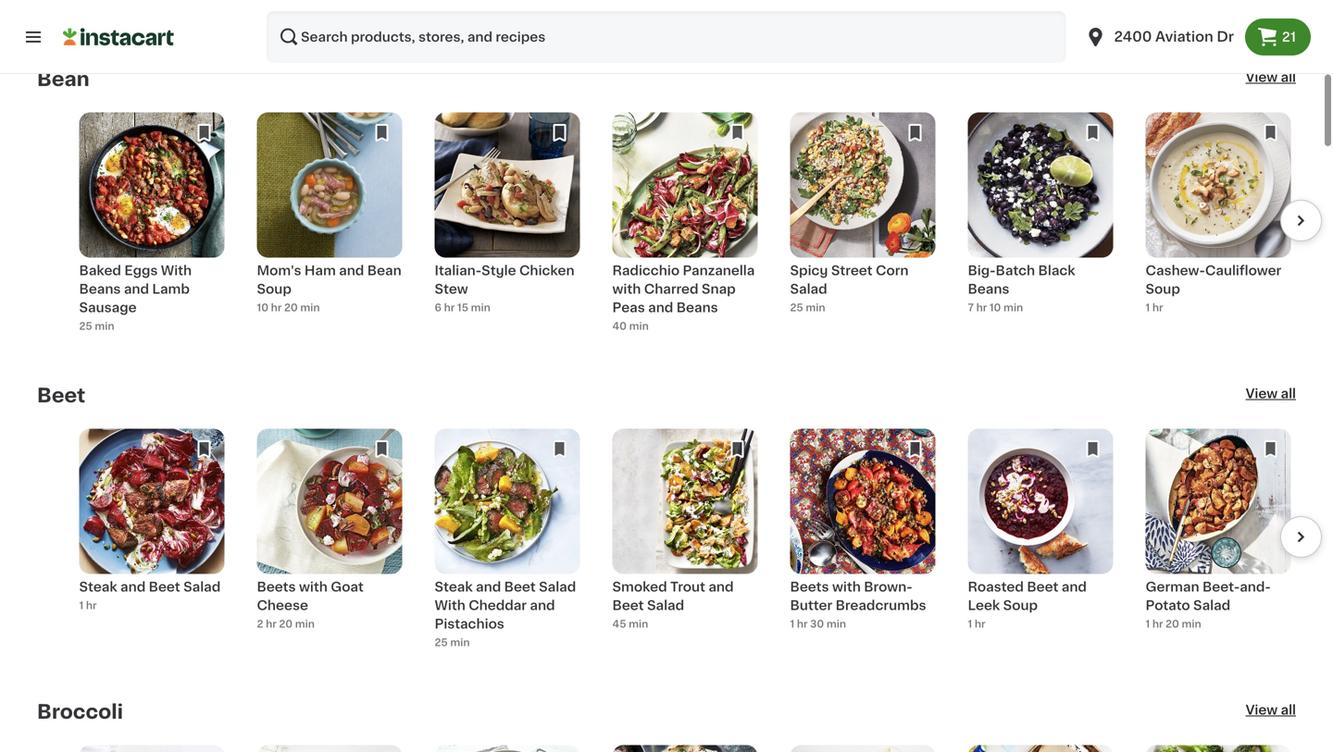 Task type: vqa. For each thing, say whether or not it's contained in the screenshot.


Task type: describe. For each thing, give the bounding box(es) containing it.
salad inside german beet-and- potato salad
[[1194, 600, 1231, 613]]

0 vertical spatial bean
[[37, 69, 90, 89]]

20 for beets with goat cheese
[[279, 620, 293, 630]]

2 hr 20 min
[[257, 620, 315, 630]]

brown-
[[864, 581, 913, 594]]

cauliflower
[[1206, 264, 1282, 277]]

recipe card group containing mom's ham and bean soup
[[257, 112, 402, 340]]

1 for beets with brown- butter breadcrumbs
[[790, 620, 795, 630]]

hr for italian-style chicken stew
[[444, 303, 455, 313]]

beans for big-
[[968, 283, 1010, 296]]

and inside radicchio panzanella with charred snap peas and beans
[[648, 301, 674, 314]]

recipe card group containing beets with goat cheese
[[257, 429, 402, 657]]

with for beets with goat cheese
[[299, 581, 328, 594]]

recipe card group containing radicchio panzanella with charred snap peas and beans
[[613, 112, 758, 340]]

1 for cashew-cauliflower soup
[[1146, 303, 1150, 313]]

2
[[257, 620, 263, 630]]

roasted beet and leek soup
[[968, 581, 1087, 613]]

view all for bean
[[1246, 71, 1296, 84]]

soup inside 'cashew-cauliflower soup'
[[1146, 283, 1181, 296]]

steak for steak and beet salad with cheddar and pistachios
[[435, 581, 473, 594]]

beet-
[[1203, 581, 1240, 594]]

2400
[[1114, 30, 1152, 44]]

recipe card group containing cashew-cauliflower soup
[[1146, 112, 1291, 340]]

radicchio
[[613, 264, 680, 277]]

smoked
[[613, 581, 667, 594]]

style
[[482, 264, 516, 277]]

baked eggs with beans and lamb sausage
[[79, 264, 192, 314]]

goat
[[331, 581, 364, 594]]

salad for steak and beet salad with cheddar and pistachios
[[539, 581, 576, 594]]

10 hr 20 min
[[257, 303, 320, 313]]

20 for mom's ham and bean soup
[[284, 303, 298, 313]]

1 hr for steak and beet salad
[[79, 601, 97, 611]]

1 hr 30 min
[[790, 620, 846, 630]]

and inside smoked trout and beet salad
[[709, 581, 734, 594]]

21
[[1283, 31, 1296, 44]]

1 hr 20 min
[[1146, 620, 1202, 630]]

cheddar
[[469, 600, 527, 613]]

beets with goat cheese
[[257, 581, 364, 613]]

leek
[[968, 600, 1000, 613]]

peas
[[613, 301, 645, 314]]

recipe card group containing baked eggs with beans and lamb sausage
[[79, 112, 225, 340]]

aviation
[[1156, 30, 1214, 44]]

1 for german beet-and- potato salad
[[1146, 620, 1150, 630]]

7 hr 10 min
[[968, 303, 1023, 313]]

italian-
[[435, 264, 482, 277]]

25 min for baked eggs with beans and lamb sausage
[[79, 321, 114, 332]]

and inside mom's ham and bean soup
[[339, 264, 364, 277]]

beets for beets with brown- butter breadcrumbs
[[790, 581, 829, 594]]

panzanella
[[683, 264, 755, 277]]

black
[[1039, 264, 1076, 277]]

beets for beets with goat cheese
[[257, 581, 296, 594]]

baked
[[79, 264, 121, 277]]

german beet-and- potato salad
[[1146, 581, 1271, 613]]

soup for mom's ham and bean soup
[[257, 283, 292, 296]]

radicchio panzanella with charred snap peas and beans
[[613, 264, 755, 314]]

trout
[[671, 581, 706, 594]]

view all for broccoli
[[1246, 704, 1296, 717]]

spicy street corn salad
[[790, 264, 909, 296]]

21 button
[[1245, 19, 1311, 56]]

2 2400 aviation dr button from the left
[[1085, 11, 1234, 63]]

7
[[968, 303, 974, 313]]

20 min
[[790, 5, 826, 15]]

with inside baked eggs with beans and lamb sausage
[[161, 264, 192, 277]]

1 hr for cashew-cauliflower soup
[[1146, 303, 1164, 313]]

steak and beet salad with cheddar and pistachios
[[435, 581, 576, 631]]

smoked trout and beet salad
[[613, 581, 734, 613]]

beans inside radicchio panzanella with charred snap peas and beans
[[677, 301, 718, 314]]

25 min for spicy street corn salad
[[790, 303, 826, 313]]

30
[[810, 620, 824, 630]]

cashew-cauliflower soup
[[1146, 264, 1282, 296]]

view for beet
[[1246, 387, 1278, 400]]

45
[[613, 620, 626, 630]]

butter
[[790, 600, 833, 613]]

and inside roasted beet and leek soup
[[1062, 581, 1087, 594]]

broccoli
[[37, 703, 123, 722]]

street
[[831, 264, 873, 277]]

view all link for broccoli
[[1246, 701, 1296, 724]]

25 for baked eggs with beans and lamb sausage
[[79, 321, 92, 332]]

big-batch black beans
[[968, 264, 1076, 296]]

and inside baked eggs with beans and lamb sausage
[[124, 283, 149, 296]]

mom's ham and bean soup
[[257, 264, 402, 296]]

15
[[457, 303, 469, 313]]

recipe card group containing steak and beet salad
[[79, 429, 225, 657]]

beans for baked
[[79, 283, 121, 296]]

Search field
[[267, 11, 1066, 63]]

view all for beet
[[1246, 387, 1296, 400]]

recipe card group containing big-batch black beans
[[968, 112, 1114, 340]]

lamb
[[152, 283, 190, 296]]

with inside steak and beet salad with cheddar and pistachios
[[435, 600, 466, 613]]



Task type: locate. For each thing, give the bounding box(es) containing it.
eggs
[[124, 264, 158, 277]]

25 down spicy
[[790, 303, 804, 313]]

salad inside steak and beet salad with cheddar and pistachios
[[539, 581, 576, 594]]

snap
[[702, 283, 736, 296]]

hr for big-batch black beans
[[977, 303, 987, 313]]

beet inside roasted beet and leek soup
[[1027, 581, 1059, 594]]

45 min
[[613, 620, 648, 630]]

hr for steak and beet salad
[[86, 601, 97, 611]]

dr
[[1217, 30, 1234, 44]]

2 vertical spatial 25 min
[[435, 638, 470, 648]]

1
[[1146, 303, 1150, 313], [79, 601, 84, 611], [790, 620, 795, 630], [968, 620, 973, 630], [1146, 620, 1150, 630]]

soup inside roasted beet and leek soup
[[1004, 600, 1038, 613]]

soup for roasted beet and leek soup
[[1004, 600, 1038, 613]]

view all link
[[1246, 68, 1296, 90], [1246, 385, 1296, 407], [1246, 701, 1296, 724]]

1 down steak and beet salad
[[79, 601, 84, 611]]

1 horizontal spatial with
[[435, 600, 466, 613]]

hr right 6 at the left top of page
[[444, 303, 455, 313]]

item carousel region for beet
[[37, 429, 1322, 657]]

soup down mom's
[[257, 283, 292, 296]]

beet inside steak and beet salad with cheddar and pistachios
[[504, 581, 536, 594]]

0 horizontal spatial with
[[161, 264, 192, 277]]

steak and beet salad
[[79, 581, 221, 594]]

with left goat
[[299, 581, 328, 594]]

2 vertical spatial all
[[1281, 704, 1296, 717]]

salad
[[790, 283, 828, 296], [183, 581, 221, 594], [539, 581, 576, 594], [647, 600, 684, 613], [1194, 600, 1231, 613]]

view for broccoli
[[1246, 704, 1278, 717]]

1 for steak and beet salad
[[79, 601, 84, 611]]

25 min down spicy
[[790, 303, 826, 313]]

bean inside mom's ham and bean soup
[[367, 264, 402, 277]]

view for bean
[[1246, 71, 1278, 84]]

hr for beets with brown- butter breadcrumbs
[[797, 620, 808, 630]]

salad for spicy street corn salad
[[790, 283, 828, 296]]

2 horizontal spatial 25
[[790, 303, 804, 313]]

beets up cheese
[[257, 581, 296, 594]]

25 down sausage
[[79, 321, 92, 332]]

25 for steak and beet salad with cheddar and pistachios
[[435, 638, 448, 648]]

6 hr 15 min
[[435, 303, 491, 313]]

2 vertical spatial 1 hr
[[968, 620, 986, 630]]

1 horizontal spatial bean
[[367, 264, 402, 277]]

0 horizontal spatial 25 min
[[79, 321, 114, 332]]

german
[[1146, 581, 1200, 594]]

6
[[435, 303, 442, 313]]

beans inside the big-batch black beans
[[968, 283, 1010, 296]]

soup
[[257, 283, 292, 296], [1146, 283, 1181, 296], [1004, 600, 1038, 613]]

view all link for bean
[[1246, 68, 1296, 90]]

0 horizontal spatial beans
[[79, 283, 121, 296]]

with inside beets with goat cheese
[[299, 581, 328, 594]]

with for beets with brown- butter breadcrumbs
[[832, 581, 861, 594]]

hr for beets with goat cheese
[[266, 620, 277, 630]]

batch
[[996, 264, 1035, 277]]

20 for german beet-and- potato salad
[[1166, 620, 1180, 630]]

2 10 from the left
[[990, 303, 1001, 313]]

2 horizontal spatial beans
[[968, 283, 1010, 296]]

0 horizontal spatial with
[[299, 581, 328, 594]]

big-
[[968, 264, 996, 277]]

charred
[[644, 283, 699, 296]]

with
[[161, 264, 192, 277], [435, 600, 466, 613]]

20
[[790, 5, 804, 15], [284, 303, 298, 313], [279, 620, 293, 630], [1166, 620, 1180, 630]]

1 down leek
[[968, 620, 973, 630]]

hr down potato
[[1153, 620, 1164, 630]]

2400 aviation dr button
[[1074, 11, 1245, 63], [1085, 11, 1234, 63]]

beans down baked
[[79, 283, 121, 296]]

1 hr down leek
[[968, 620, 986, 630]]

2 vertical spatial view all
[[1246, 704, 1296, 717]]

1 vertical spatial 1 hr
[[79, 601, 97, 611]]

0 vertical spatial 25
[[790, 303, 804, 313]]

recipe card group containing smoked trout and beet salad
[[613, 429, 758, 657]]

25 down pistachios
[[435, 638, 448, 648]]

2 horizontal spatial soup
[[1146, 283, 1181, 296]]

10
[[257, 303, 269, 313], [990, 303, 1001, 313]]

2 item carousel region from the top
[[37, 429, 1322, 657]]

None search field
[[267, 11, 1066, 63]]

1 10 from the left
[[257, 303, 269, 313]]

ham
[[305, 264, 336, 277]]

2 horizontal spatial with
[[832, 581, 861, 594]]

0 horizontal spatial 25
[[79, 321, 92, 332]]

1 horizontal spatial 25 min
[[435, 638, 470, 648]]

40
[[613, 321, 627, 332]]

salad inside spicy street corn salad
[[790, 283, 828, 296]]

beans
[[79, 283, 121, 296], [968, 283, 1010, 296], [677, 301, 718, 314]]

beets inside beets with brown- butter breadcrumbs
[[790, 581, 829, 594]]

hr down mom's
[[271, 303, 282, 313]]

recipe card group containing steak and beet salad with cheddar and pistachios
[[435, 429, 580, 657]]

breadcrumbs
[[836, 600, 927, 613]]

1 hr
[[1146, 303, 1164, 313], [79, 601, 97, 611], [968, 620, 986, 630]]

view all link for beet
[[1246, 385, 1296, 407]]

and
[[339, 264, 364, 277], [124, 283, 149, 296], [648, 301, 674, 314], [120, 581, 146, 594], [476, 581, 501, 594], [709, 581, 734, 594], [1062, 581, 1087, 594], [530, 600, 555, 613]]

recipe card group containing beets with brown- butter breadcrumbs
[[790, 429, 936, 657]]

25 min down sausage
[[79, 321, 114, 332]]

2 view all link from the top
[[1246, 385, 1296, 407]]

1 vertical spatial 25 min
[[79, 321, 114, 332]]

spicy
[[790, 264, 828, 277]]

1 vertical spatial view
[[1246, 387, 1278, 400]]

2 vertical spatial 25
[[435, 638, 448, 648]]

2 view all from the top
[[1246, 387, 1296, 400]]

hr down steak and beet salad
[[86, 601, 97, 611]]

0 vertical spatial all
[[1281, 71, 1296, 84]]

recipe card group containing german beet-and- potato salad
[[1146, 429, 1291, 657]]

hr right 7
[[977, 303, 987, 313]]

0 horizontal spatial 10
[[257, 303, 269, 313]]

1 for roasted beet and leek soup
[[968, 620, 973, 630]]

beets inside beets with goat cheese
[[257, 581, 296, 594]]

2 horizontal spatial 25 min
[[790, 303, 826, 313]]

3 view all from the top
[[1246, 704, 1296, 717]]

hr for german beet-and- potato salad
[[1153, 620, 1164, 630]]

item carousel region containing steak and beet salad
[[37, 429, 1322, 657]]

italian-style chicken stew
[[435, 264, 575, 296]]

2 vertical spatial view
[[1246, 704, 1278, 717]]

with inside radicchio panzanella with charred snap peas and beans
[[613, 283, 641, 296]]

bean
[[37, 69, 90, 89], [367, 264, 402, 277]]

sausage
[[79, 301, 137, 314]]

salad inside smoked trout and beet salad
[[647, 600, 684, 613]]

1 vertical spatial with
[[435, 600, 466, 613]]

hr left 30
[[797, 620, 808, 630]]

cheese
[[257, 600, 308, 613]]

soup down "roasted"
[[1004, 600, 1038, 613]]

1 horizontal spatial soup
[[1004, 600, 1038, 613]]

steak for steak and beet salad
[[79, 581, 117, 594]]

2 vertical spatial view all link
[[1246, 701, 1296, 724]]

1 vertical spatial view all link
[[1246, 385, 1296, 407]]

0 vertical spatial view all link
[[1246, 68, 1296, 90]]

instacart logo image
[[63, 26, 174, 48]]

3 view all link from the top
[[1246, 701, 1296, 724]]

hr down leek
[[975, 620, 986, 630]]

mom's
[[257, 264, 301, 277]]

1 horizontal spatial beets
[[790, 581, 829, 594]]

bean right ham
[[367, 264, 402, 277]]

1 vertical spatial view all
[[1246, 387, 1296, 400]]

all for broccoli
[[1281, 704, 1296, 717]]

2 horizontal spatial 1 hr
[[1146, 303, 1164, 313]]

0 horizontal spatial beets
[[257, 581, 296, 594]]

1 2400 aviation dr button from the left
[[1074, 11, 1245, 63]]

1 all from the top
[[1281, 71, 1296, 84]]

with inside beets with brown- butter breadcrumbs
[[832, 581, 861, 594]]

bean down instacart logo
[[37, 69, 90, 89]]

0 horizontal spatial bean
[[37, 69, 90, 89]]

with up pistachios
[[435, 600, 466, 613]]

roasted
[[968, 581, 1024, 594]]

hr for roasted beet and leek soup
[[975, 620, 986, 630]]

beets up the butter
[[790, 581, 829, 594]]

view
[[1246, 71, 1278, 84], [1246, 387, 1278, 400], [1246, 704, 1278, 717]]

and-
[[1240, 581, 1271, 594]]

soup inside mom's ham and bean soup
[[257, 283, 292, 296]]

all for beet
[[1281, 387, 1296, 400]]

chicken
[[519, 264, 575, 277]]

1 down cashew-
[[1146, 303, 1150, 313]]

1 horizontal spatial beans
[[677, 301, 718, 314]]

1 view all link from the top
[[1246, 68, 1296, 90]]

hr
[[271, 303, 282, 313], [444, 303, 455, 313], [977, 303, 987, 313], [1153, 303, 1164, 313], [86, 601, 97, 611], [266, 620, 277, 630], [797, 620, 808, 630], [975, 620, 986, 630], [1153, 620, 1164, 630]]

1 vertical spatial bean
[[367, 264, 402, 277]]

item carousel region for bean
[[37, 112, 1322, 340]]

recipe card group containing roasted beet and leek soup
[[968, 429, 1114, 657]]

with
[[613, 283, 641, 296], [299, 581, 328, 594], [832, 581, 861, 594]]

recipe card group
[[79, 112, 225, 340], [257, 112, 402, 340], [435, 112, 580, 340], [613, 112, 758, 340], [790, 112, 936, 340], [968, 112, 1114, 340], [1146, 112, 1291, 340], [79, 429, 225, 657], [257, 429, 402, 657], [435, 429, 580, 657], [613, 429, 758, 657], [790, 429, 936, 657], [968, 429, 1114, 657], [1146, 429, 1291, 657]]

0 vertical spatial 1 hr
[[1146, 303, 1164, 313]]

25 for spicy street corn salad
[[790, 303, 804, 313]]

2 beets from the left
[[790, 581, 829, 594]]

2400 aviation dr
[[1114, 30, 1234, 44]]

1 vertical spatial all
[[1281, 387, 1296, 400]]

0 vertical spatial item carousel region
[[37, 112, 1322, 340]]

salad for steak and beet salad
[[183, 581, 221, 594]]

beans down snap
[[677, 301, 718, 314]]

view all
[[1246, 71, 1296, 84], [1246, 387, 1296, 400], [1246, 704, 1296, 717]]

0 vertical spatial with
[[161, 264, 192, 277]]

hr right 2
[[266, 620, 277, 630]]

1 hr down steak and beet salad
[[79, 601, 97, 611]]

3 all from the top
[[1281, 704, 1296, 717]]

with up peas
[[613, 283, 641, 296]]

recipe card group containing italian-style chicken stew
[[435, 112, 580, 340]]

1 steak from the left
[[79, 581, 117, 594]]

1 horizontal spatial 10
[[990, 303, 1001, 313]]

steak inside steak and beet salad with cheddar and pistachios
[[435, 581, 473, 594]]

1 view from the top
[[1246, 71, 1278, 84]]

all
[[1281, 71, 1296, 84], [1281, 387, 1296, 400], [1281, 704, 1296, 717]]

1 horizontal spatial 25
[[435, 638, 448, 648]]

steak
[[79, 581, 117, 594], [435, 581, 473, 594]]

cashew-
[[1146, 264, 1206, 277]]

potato
[[1146, 600, 1191, 613]]

1 horizontal spatial steak
[[435, 581, 473, 594]]

1 beets from the left
[[257, 581, 296, 594]]

25 min down pistachios
[[435, 638, 470, 648]]

10 down mom's
[[257, 303, 269, 313]]

0 horizontal spatial soup
[[257, 283, 292, 296]]

2 steak from the left
[[435, 581, 473, 594]]

pistachios
[[435, 618, 505, 631]]

all for bean
[[1281, 71, 1296, 84]]

min
[[806, 5, 826, 15], [300, 303, 320, 313], [471, 303, 491, 313], [806, 303, 826, 313], [1004, 303, 1023, 313], [95, 321, 114, 332], [629, 321, 649, 332], [295, 620, 315, 630], [629, 620, 648, 630], [827, 620, 846, 630], [1182, 620, 1202, 630], [450, 638, 470, 648]]

1 horizontal spatial 1 hr
[[968, 620, 986, 630]]

1 view all from the top
[[1246, 71, 1296, 84]]

item carousel region
[[37, 112, 1322, 340], [37, 429, 1322, 657]]

beets
[[257, 581, 296, 594], [790, 581, 829, 594]]

hr for cashew-cauliflower soup
[[1153, 303, 1164, 313]]

beets with brown- butter breadcrumbs
[[790, 581, 927, 613]]

corn
[[876, 264, 909, 277]]

25
[[790, 303, 804, 313], [79, 321, 92, 332], [435, 638, 448, 648]]

recipe card group containing spicy street corn salad
[[790, 112, 936, 340]]

0 vertical spatial view all
[[1246, 71, 1296, 84]]

hr for mom's ham and bean soup
[[271, 303, 282, 313]]

0 vertical spatial 25 min
[[790, 303, 826, 313]]

10 right 7
[[990, 303, 1001, 313]]

1 vertical spatial 25
[[79, 321, 92, 332]]

0 vertical spatial view
[[1246, 71, 1278, 84]]

item carousel region containing baked eggs with beans and lamb sausage
[[37, 112, 1322, 340]]

25 min for steak and beet salad with cheddar and pistachios
[[435, 638, 470, 648]]

1 left 30
[[790, 620, 795, 630]]

with up breadcrumbs
[[832, 581, 861, 594]]

stew
[[435, 283, 468, 296]]

1 vertical spatial item carousel region
[[37, 429, 1322, 657]]

beet
[[37, 386, 85, 406], [149, 581, 180, 594], [504, 581, 536, 594], [1027, 581, 1059, 594], [613, 600, 644, 613]]

0 horizontal spatial 1 hr
[[79, 601, 97, 611]]

25 min
[[790, 303, 826, 313], [79, 321, 114, 332], [435, 638, 470, 648]]

20 min link
[[790, 0, 936, 24]]

beans down big-
[[968, 283, 1010, 296]]

3 view from the top
[[1246, 704, 1278, 717]]

1 horizontal spatial with
[[613, 283, 641, 296]]

1 hr for roasted beet and leek soup
[[968, 620, 986, 630]]

0 horizontal spatial steak
[[79, 581, 117, 594]]

soup down cashew-
[[1146, 283, 1181, 296]]

beet inside smoked trout and beet salad
[[613, 600, 644, 613]]

beans inside baked eggs with beans and lamb sausage
[[79, 283, 121, 296]]

with up lamb
[[161, 264, 192, 277]]

1 hr down cashew-
[[1146, 303, 1164, 313]]

1 item carousel region from the top
[[37, 112, 1322, 340]]

40 min
[[613, 321, 649, 332]]

2 view from the top
[[1246, 387, 1278, 400]]

hr down cashew-
[[1153, 303, 1164, 313]]

1 down potato
[[1146, 620, 1150, 630]]

2 all from the top
[[1281, 387, 1296, 400]]



